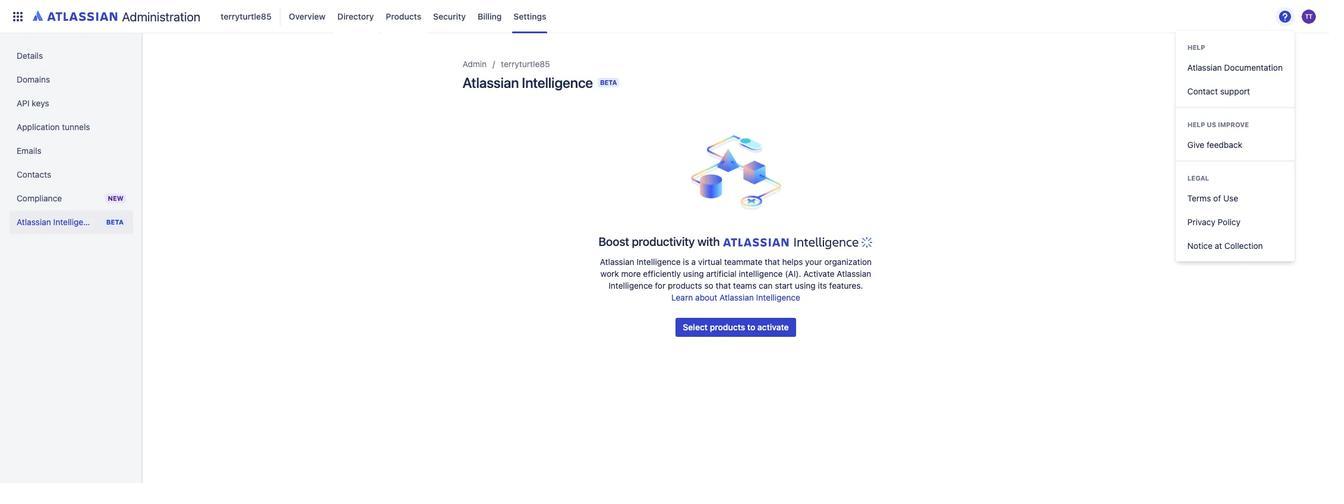 Task type: vqa. For each thing, say whether or not it's contained in the screenshot.
right that
yes



Task type: describe. For each thing, give the bounding box(es) containing it.
billing
[[478, 11, 502, 21]]

security
[[433, 11, 466, 21]]

directory
[[337, 11, 374, 21]]

terms of use
[[1188, 193, 1239, 204]]

(ai).
[[785, 269, 801, 279]]

boost
[[599, 235, 629, 248]]

terms of use link
[[1176, 187, 1295, 210]]

contact
[[1188, 86, 1218, 97]]

improve
[[1218, 121, 1249, 128]]

learn
[[672, 292, 693, 303]]

details
[[17, 51, 43, 61]]

products link
[[382, 7, 425, 26]]

with
[[698, 235, 720, 248]]

products inside atlassian intelligence is a virtual teammate that helps your organization work more efficiently using artificial intelligence (ai). activate atlassian intelligence for products so that teams can start using its features. learn about atlassian intelligence
[[668, 281, 702, 291]]

settings
[[514, 11, 546, 21]]

about
[[695, 292, 717, 303]]

privacy policy link
[[1176, 210, 1295, 234]]

security link
[[430, 7, 470, 26]]

for
[[655, 281, 666, 291]]

of
[[1214, 193, 1221, 204]]

notice at collection link
[[1176, 234, 1295, 258]]

help icon image
[[1278, 9, 1293, 23]]

api keys
[[17, 98, 49, 108]]

domains link
[[10, 68, 133, 92]]

contacts link
[[10, 163, 133, 187]]

policy
[[1218, 217, 1241, 227]]

atlassian down admin link
[[463, 74, 519, 91]]

administration banner
[[0, 0, 1329, 33]]

so
[[705, 281, 714, 291]]

application
[[17, 122, 60, 132]]

at
[[1215, 241, 1223, 251]]

activate
[[758, 322, 789, 332]]

atlassian down organization
[[837, 269, 871, 279]]

0 horizontal spatial that
[[716, 281, 731, 291]]

directory link
[[334, 7, 378, 26]]

keys
[[32, 98, 49, 108]]

atlassian down the teams
[[720, 292, 754, 303]]

help for help us improve
[[1188, 121, 1205, 128]]

to
[[748, 322, 756, 332]]

0 horizontal spatial using
[[683, 269, 704, 279]]

tunnels
[[62, 122, 90, 132]]

group containing terms of use
[[1176, 160, 1295, 261]]

documentation
[[1224, 63, 1283, 73]]

atlassian inside group
[[1188, 63, 1222, 73]]

privacy
[[1188, 217, 1216, 227]]

use
[[1224, 193, 1239, 204]]

admin
[[463, 59, 487, 69]]

contact support link
[[1176, 80, 1295, 103]]

appswitcher icon image
[[11, 9, 25, 23]]

emails link
[[10, 139, 133, 163]]

help us improve
[[1188, 121, 1249, 128]]

select
[[683, 322, 708, 332]]

application tunnels link
[[10, 115, 133, 139]]

a
[[692, 257, 696, 267]]

account image
[[1302, 9, 1316, 23]]

your
[[805, 257, 822, 267]]

contact support
[[1188, 86, 1250, 97]]

give feedback group
[[1176, 107, 1295, 160]]

administration
[[122, 9, 201, 23]]

products
[[386, 11, 421, 21]]

api
[[17, 98, 29, 108]]

give
[[1188, 140, 1205, 150]]

teammate
[[724, 257, 763, 267]]



Task type: locate. For each thing, give the bounding box(es) containing it.
1 vertical spatial group
[[1176, 160, 1295, 261]]

0 horizontal spatial beta
[[106, 218, 124, 226]]

0 vertical spatial beta
[[600, 78, 617, 86]]

1 horizontal spatial terryturtle85
[[501, 59, 550, 69]]

terryturtle85 link
[[217, 7, 275, 26], [501, 57, 550, 71]]

help inside 'give feedback' group
[[1188, 121, 1205, 128]]

boost productivity with
[[599, 235, 720, 248]]

group containing atlassian documentation
[[1176, 31, 1295, 107]]

virtual
[[698, 257, 722, 267]]

1 vertical spatial beta
[[106, 218, 124, 226]]

teams
[[733, 281, 757, 291]]

us
[[1207, 121, 1217, 128]]

atlassian intelligence down admin link
[[463, 74, 593, 91]]

0 vertical spatial terryturtle85 link
[[217, 7, 275, 26]]

more
[[621, 269, 641, 279]]

work
[[601, 269, 619, 279]]

atlassian intelligence down compliance
[[17, 217, 97, 227]]

start
[[775, 281, 793, 291]]

notice at collection
[[1188, 241, 1263, 251]]

that up intelligence
[[765, 257, 780, 267]]

that down the artificial
[[716, 281, 731, 291]]

1 horizontal spatial that
[[765, 257, 780, 267]]

application tunnels
[[17, 122, 90, 132]]

using down (ai).
[[795, 281, 816, 291]]

domains
[[17, 74, 50, 84]]

intelligence
[[522, 74, 593, 91], [53, 217, 97, 227], [637, 257, 681, 267], [609, 281, 653, 291], [756, 292, 800, 303]]

1 horizontal spatial products
[[710, 322, 745, 332]]

0 horizontal spatial terryturtle85
[[221, 11, 272, 21]]

1 horizontal spatial beta
[[600, 78, 617, 86]]

notice
[[1188, 241, 1213, 251]]

administration link
[[29, 7, 205, 26]]

artificial
[[706, 269, 737, 279]]

1 group from the top
[[1176, 31, 1295, 107]]

emails
[[17, 146, 41, 156]]

new
[[108, 194, 124, 202]]

its
[[818, 281, 827, 291]]

help
[[1188, 43, 1205, 51], [1188, 121, 1205, 128]]

help for help
[[1188, 43, 1205, 51]]

products left to
[[710, 322, 745, 332]]

using down a
[[683, 269, 704, 279]]

0 vertical spatial that
[[765, 257, 780, 267]]

2 help from the top
[[1188, 121, 1205, 128]]

atlassian documentation link
[[1176, 56, 1295, 80]]

give feedback
[[1188, 140, 1243, 150]]

beta
[[600, 78, 617, 86], [106, 218, 124, 226]]

features.
[[829, 281, 863, 291]]

atlassian image
[[33, 8, 117, 23], [33, 8, 117, 23]]

atlassian intelligence
[[463, 74, 593, 91], [17, 217, 97, 227]]

1 horizontal spatial terryturtle85 link
[[501, 57, 550, 71]]

intelligence
[[739, 269, 783, 279]]

0 vertical spatial products
[[668, 281, 702, 291]]

atlassian documentation
[[1188, 63, 1283, 73]]

0 horizontal spatial atlassian intelligence
[[17, 217, 97, 227]]

atlassian up contact
[[1188, 63, 1222, 73]]

terms
[[1188, 193, 1211, 204]]

atlassian
[[1188, 63, 1222, 73], [463, 74, 519, 91], [17, 217, 51, 227], [600, 257, 635, 267], [837, 269, 871, 279], [720, 292, 754, 303]]

using
[[683, 269, 704, 279], [795, 281, 816, 291]]

1 horizontal spatial using
[[795, 281, 816, 291]]

0 horizontal spatial products
[[668, 281, 702, 291]]

0 vertical spatial atlassian intelligence
[[463, 74, 593, 91]]

terryturtle85 inside global navigation 'element'
[[221, 11, 272, 21]]

0 vertical spatial help
[[1188, 43, 1205, 51]]

1 vertical spatial terryturtle85 link
[[501, 57, 550, 71]]

select products to activate button
[[676, 318, 796, 337]]

give feedback button
[[1176, 133, 1295, 157]]

1 vertical spatial atlassian intelligence
[[17, 217, 97, 227]]

1 vertical spatial using
[[795, 281, 816, 291]]

products up learn
[[668, 281, 702, 291]]

overview link
[[285, 7, 329, 26]]

collection
[[1225, 241, 1263, 251]]

privacy policy
[[1188, 217, 1241, 227]]

0 vertical spatial group
[[1176, 31, 1295, 107]]

1 vertical spatial help
[[1188, 121, 1205, 128]]

atlassian intelligence is a virtual teammate that helps your organization work more efficiently using artificial intelligence (ai). activate atlassian intelligence for products so that teams can start using its features. learn about atlassian intelligence
[[600, 257, 872, 303]]

learn about atlassian intelligence link
[[672, 292, 800, 303]]

activate
[[804, 269, 835, 279]]

organization
[[825, 257, 872, 267]]

1 vertical spatial terryturtle85
[[501, 59, 550, 69]]

settings link
[[510, 7, 550, 26]]

admin link
[[463, 57, 487, 71]]

can
[[759, 281, 773, 291]]

products
[[668, 281, 702, 291], [710, 322, 745, 332]]

help left us
[[1188, 121, 1205, 128]]

1 vertical spatial products
[[710, 322, 745, 332]]

support
[[1221, 86, 1250, 97]]

select products to activate
[[683, 322, 789, 332]]

is
[[683, 257, 689, 267]]

1 vertical spatial that
[[716, 281, 731, 291]]

group
[[1176, 31, 1295, 107], [1176, 160, 1295, 261]]

billing link
[[474, 7, 505, 26]]

productivity
[[632, 235, 695, 248]]

2 group from the top
[[1176, 160, 1295, 261]]

contacts
[[17, 169, 51, 179]]

atlassian up work
[[600, 257, 635, 267]]

that
[[765, 257, 780, 267], [716, 281, 731, 291]]

products inside select products to activate button
[[710, 322, 745, 332]]

efficiently
[[643, 269, 681, 279]]

helps
[[782, 257, 803, 267]]

feedback
[[1207, 140, 1243, 150]]

help up atlassian documentation
[[1188, 43, 1205, 51]]

0 vertical spatial terryturtle85
[[221, 11, 272, 21]]

toggle navigation image
[[131, 48, 157, 71]]

terryturtle85 link inside global navigation 'element'
[[217, 7, 275, 26]]

legal
[[1188, 174, 1210, 182]]

details link
[[10, 44, 133, 68]]

terryturtle85
[[221, 11, 272, 21], [501, 59, 550, 69]]

1 help from the top
[[1188, 43, 1205, 51]]

api keys link
[[10, 92, 133, 115]]

overview
[[289, 11, 326, 21]]

atlassian down compliance
[[17, 217, 51, 227]]

help inside group
[[1188, 43, 1205, 51]]

0 horizontal spatial terryturtle85 link
[[217, 7, 275, 26]]

global navigation element
[[7, 0, 1275, 33]]

0 vertical spatial using
[[683, 269, 704, 279]]

compliance
[[17, 193, 62, 203]]

1 horizontal spatial atlassian intelligence
[[463, 74, 593, 91]]



